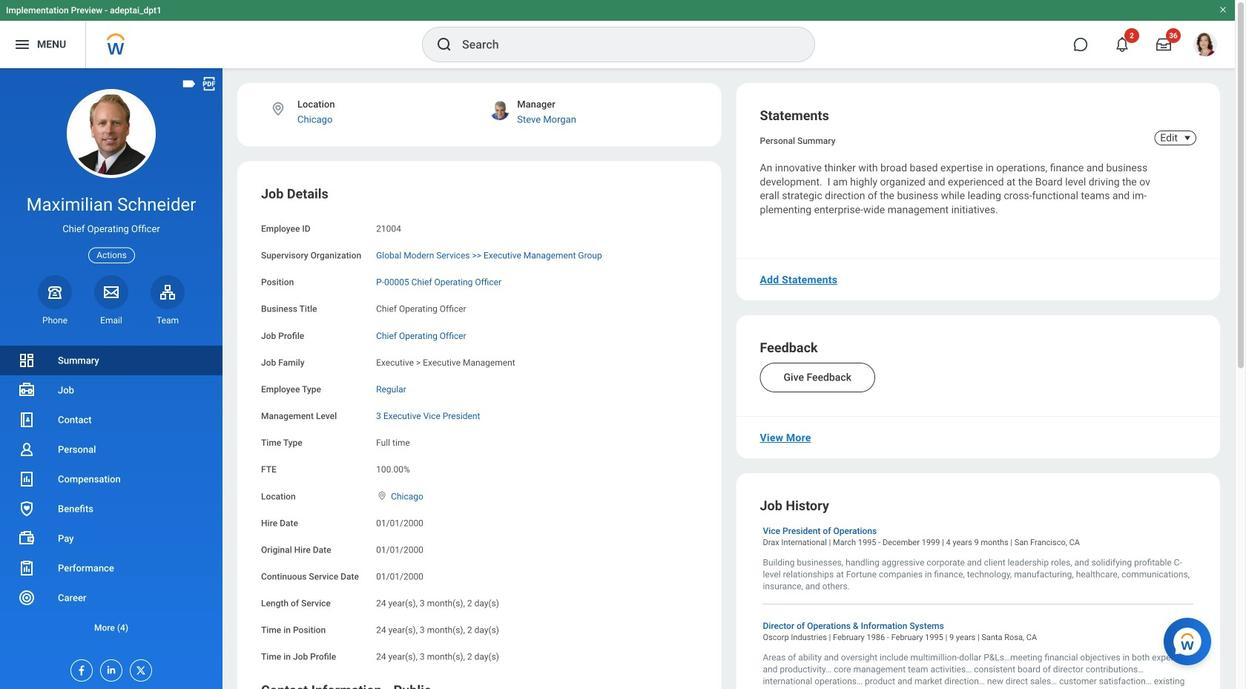 Task type: vqa. For each thing, say whether or not it's contained in the screenshot.
You
no



Task type: locate. For each thing, give the bounding box(es) containing it.
contact image
[[18, 411, 36, 429]]

list
[[0, 346, 223, 643]]

pay image
[[18, 530, 36, 548]]

phone image
[[45, 283, 65, 301]]

notifications large image
[[1115, 37, 1130, 52]]

benefits image
[[18, 500, 36, 518]]

group
[[261, 185, 698, 664]]

banner
[[0, 0, 1236, 68]]

facebook image
[[71, 660, 88, 677]]

view team image
[[159, 283, 177, 301]]

location image
[[270, 101, 286, 117]]

Search Workday  search field
[[462, 28, 784, 61]]

location image
[[376, 491, 388, 501]]

justify image
[[13, 36, 31, 53]]

mail image
[[102, 283, 120, 301]]

phone maximilian schneider element
[[38, 315, 72, 326]]

search image
[[436, 36, 453, 53]]

inbox large image
[[1157, 37, 1172, 52]]

tag image
[[181, 76, 197, 92]]

linkedin image
[[101, 660, 117, 676]]



Task type: describe. For each thing, give the bounding box(es) containing it.
x image
[[131, 660, 147, 677]]

email maximilian schneider element
[[94, 315, 128, 326]]

summary image
[[18, 352, 36, 370]]

view printable version (pdf) image
[[201, 76, 217, 92]]

personal image
[[18, 441, 36, 459]]

performance image
[[18, 560, 36, 577]]

profile logan mcneil image
[[1194, 33, 1218, 59]]

personal summary element
[[760, 133, 836, 146]]

full time element
[[376, 435, 410, 448]]

navigation pane region
[[0, 68, 223, 689]]

job image
[[18, 381, 36, 399]]

compensation image
[[18, 471, 36, 488]]

team maximilian schneider element
[[151, 315, 185, 326]]

close environment banner image
[[1219, 5, 1228, 14]]

caret down image
[[1179, 132, 1197, 144]]

career image
[[18, 589, 36, 607]]



